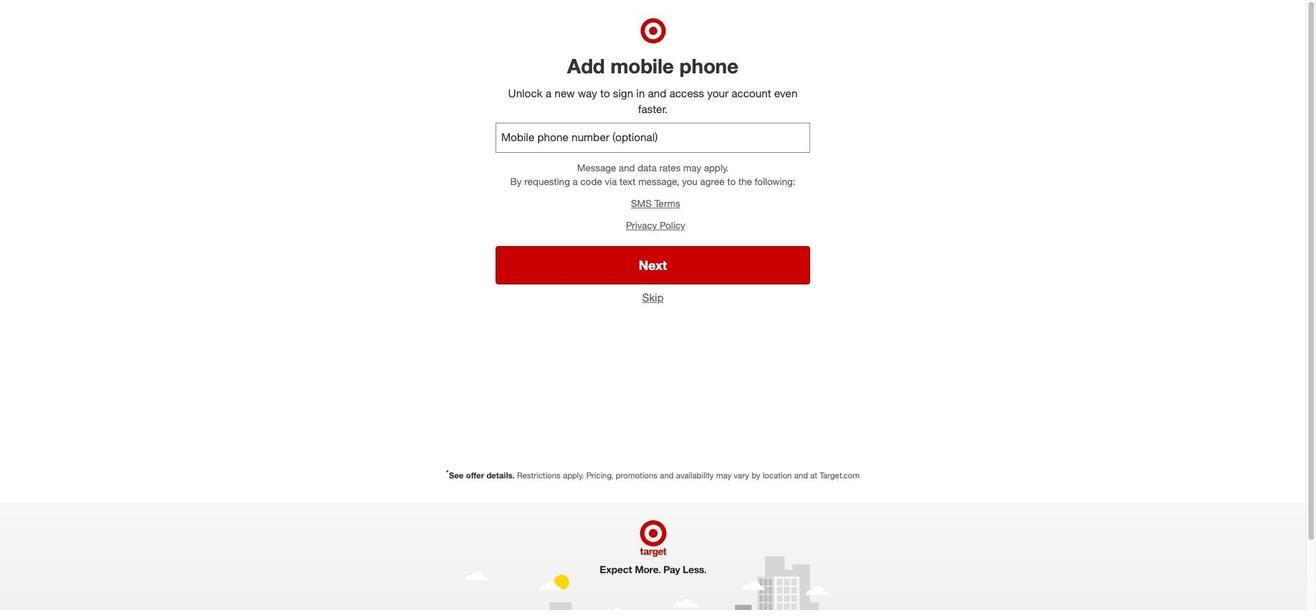 Task type: describe. For each thing, give the bounding box(es) containing it.
target: expect more. pay less. image
[[460, 503, 846, 610]]



Task type: vqa. For each thing, say whether or not it's contained in the screenshot.
(Slim)
no



Task type: locate. For each thing, give the bounding box(es) containing it.
us members only. image
[[504, 129, 523, 148]]

None telephone field
[[496, 123, 810, 153]]



